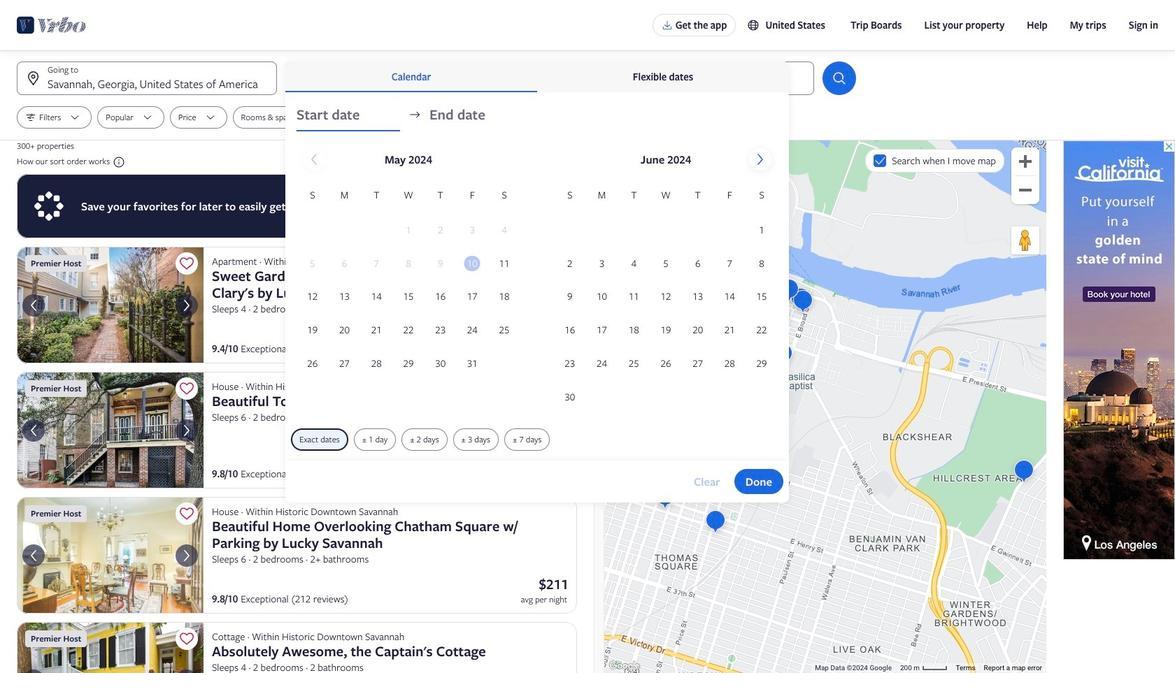 Task type: describe. For each thing, give the bounding box(es) containing it.
welcome to chatham square main! image
[[17, 497, 204, 614]]

vrbo logo image
[[17, 14, 86, 36]]

show previous image for beautiful home overlooking chatham square w/ parking by lucky savannah image
[[25, 547, 42, 564]]

show next image for beautiful home overlooking chatham square w/ parking by lucky savannah image
[[178, 547, 195, 564]]

next month image
[[752, 151, 769, 168]]

previous month image
[[305, 151, 322, 168]]

search image
[[831, 70, 848, 87]]

today element
[[464, 256, 480, 271]]

june 2024 element
[[554, 187, 778, 415]]

may 2024 element
[[297, 187, 520, 381]]



Task type: locate. For each thing, give the bounding box(es) containing it.
the captain's cottage is the perfect getaway to enjoy historic savannah. image
[[17, 623, 204, 674]]

image of beautiful townhouse in historic district! image
[[17, 372, 204, 489]]

download the app button image
[[662, 20, 673, 31]]

show previous image for sweet garden home on jones street across from clary's by lucky savannah image
[[25, 297, 42, 314]]

directional image
[[409, 108, 421, 121]]

tab list
[[285, 62, 789, 92]]

show next image for sweet garden home on jones street across from clary's by lucky savannah image
[[178, 297, 195, 314]]

small image
[[110, 156, 125, 169]]

small image
[[747, 19, 760, 31]]

application
[[297, 143, 778, 415]]

show next image for beautiful townhouse in historic district! image
[[178, 422, 195, 439]]

welcome to jones street hideaway! image
[[17, 247, 204, 364]]

show previous image for beautiful townhouse in historic district! image
[[25, 422, 42, 439]]

map region
[[604, 141, 1047, 674]]

google image
[[608, 660, 641, 674]]



Task type: vqa. For each thing, say whether or not it's contained in the screenshot.
Map region
yes



